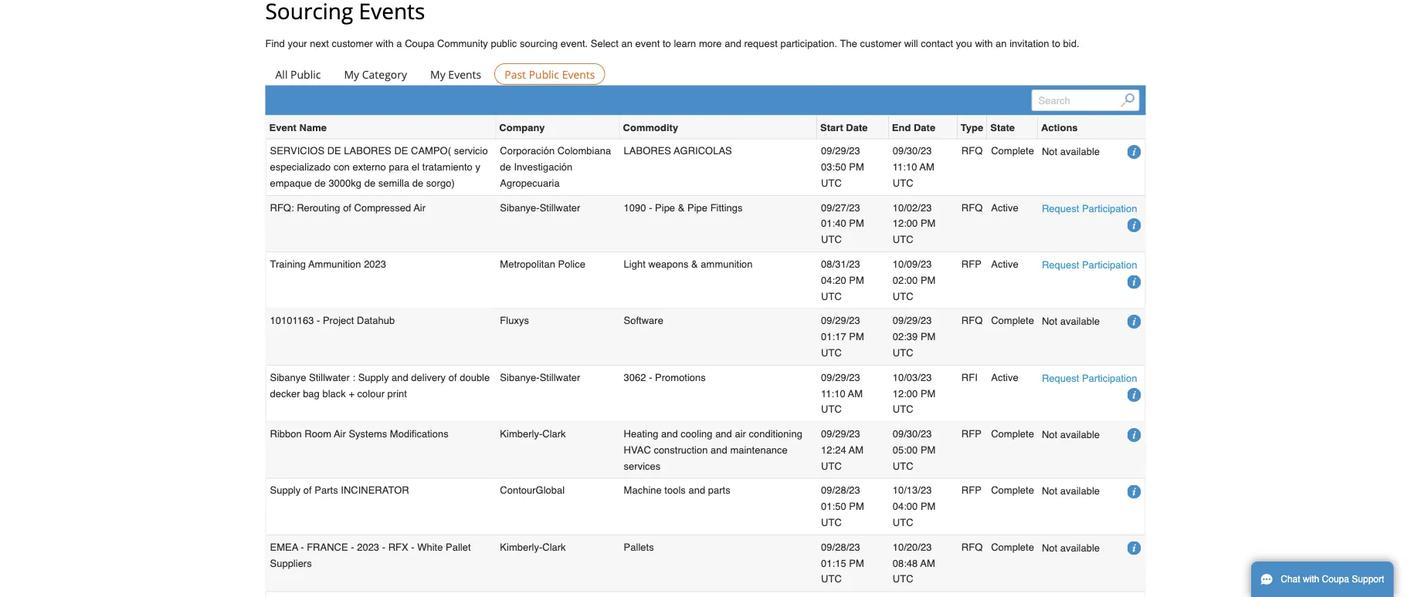 Task type: locate. For each thing, give the bounding box(es) containing it.
3 not from the top
[[1042, 429, 1058, 441]]

pm for 09/27/23 01:40 pm utc
[[849, 218, 864, 230]]

not for 09/30/23 11:10 am utc
[[1042, 146, 1058, 157]]

pm for 10/03/23 12:00 pm utc
[[921, 388, 936, 400]]

1 rfq from the top
[[962, 145, 983, 157]]

1090
[[624, 202, 646, 213]]

1 vertical spatial 12:00
[[893, 388, 918, 400]]

4 not from the top
[[1042, 486, 1058, 497]]

0 horizontal spatial customer
[[332, 38, 373, 49]]

coupa inside button
[[1322, 575, 1350, 586]]

request participation for rfi
[[1042, 373, 1138, 384]]

not available for 09/29/23 02:39 pm utc
[[1042, 316, 1100, 327]]

type
[[961, 122, 984, 133]]

0 vertical spatial sibanye-stillwater
[[500, 202, 580, 213]]

rfp right 10/13/23
[[962, 485, 982, 497]]

0 horizontal spatial labores
[[344, 145, 391, 157]]

pm inside 09/29/23 03:50 pm utc
[[849, 161, 864, 173]]

0 vertical spatial 12:00
[[893, 218, 918, 230]]

1 vertical spatial 09/28/23
[[821, 542, 860, 554]]

2 rfq from the top
[[962, 202, 983, 213]]

utc inside 09/28/23 01:15 pm utc
[[821, 574, 842, 586]]

learn
[[674, 38, 696, 49]]

11:10 for 09/30/23
[[893, 161, 917, 173]]

pm right 02:39
[[921, 331, 936, 343]]

not available for 10/13/23 04:00 pm utc
[[1042, 486, 1100, 497]]

1 horizontal spatial date
[[914, 122, 936, 133]]

pm for 09/28/23 01:50 pm utc
[[849, 501, 864, 513]]

1 public from the left
[[291, 67, 321, 81]]

1 09/30/23 from the top
[[893, 145, 932, 157]]

1 vertical spatial air
[[334, 429, 346, 440]]

09/30/23 inside 09/30/23 11:10 am utc
[[893, 145, 932, 157]]

start date
[[820, 122, 868, 133]]

category
[[362, 67, 407, 81]]

4 complete from the top
[[991, 485, 1034, 497]]

sibanye-stillwater down fluxys
[[500, 372, 580, 384]]

complete for 10/13/23 04:00 pm utc
[[991, 485, 1034, 497]]

of
[[343, 202, 351, 213], [449, 372, 457, 384], [303, 485, 312, 497]]

2 active from the top
[[991, 259, 1019, 270]]

corporación colombiana de investigación agropecuaria
[[500, 145, 611, 189]]

1 horizontal spatial events
[[562, 67, 595, 81]]

air
[[414, 202, 426, 213], [334, 429, 346, 440]]

1 events from the left
[[448, 67, 481, 81]]

with right you
[[975, 38, 993, 49]]

0 vertical spatial air
[[414, 202, 426, 213]]

0 vertical spatial kimberly-clark
[[500, 429, 566, 440]]

2 labores from the left
[[624, 145, 671, 157]]

project
[[323, 315, 354, 327]]

01:15
[[821, 558, 846, 570]]

kimberly-clark up contourglobal
[[500, 429, 566, 440]]

2 rfp from the top
[[962, 429, 982, 440]]

rfq right 10/02/23
[[962, 202, 983, 213]]

labores down commodity button
[[624, 145, 671, 157]]

3 active from the top
[[991, 372, 1019, 384]]

2 complete from the top
[[991, 315, 1034, 327]]

an left event at left top
[[621, 38, 633, 49]]

am down end date button
[[920, 161, 935, 173]]

you
[[956, 38, 972, 49]]

pm down '10/09/23'
[[921, 275, 936, 286]]

stillwater for sibanye stillwater : supply and delivery  of double decker bag black + colour print
[[540, 372, 580, 384]]

events down the event.
[[562, 67, 595, 81]]

public
[[291, 67, 321, 81], [529, 67, 559, 81]]

past
[[505, 67, 526, 81]]

utc inside 10/20/23 08:48 am utc
[[893, 574, 914, 586]]

3 request participation from the top
[[1042, 373, 1138, 384]]

sibanye-stillwater for 1090
[[500, 202, 580, 213]]

2 not from the top
[[1042, 316, 1058, 327]]

my for my events
[[430, 67, 446, 81]]

1 vertical spatial 11:10
[[821, 388, 846, 400]]

1 vertical spatial participation
[[1082, 259, 1138, 271]]

pm for 09/28/23 01:15 pm utc
[[849, 558, 864, 570]]

09/29/23 inside 09/29/23 03:50 pm utc
[[821, 145, 860, 157]]

available for 09/29/23 02:39 pm utc
[[1060, 316, 1100, 327]]

utc inside 09/29/23 03:50 pm utc
[[821, 177, 842, 189]]

1 vertical spatial kimberly-clark
[[500, 542, 566, 554]]

utc inside 09/30/23 05:00 pm utc
[[893, 461, 914, 472]]

print
[[388, 388, 407, 400]]

systems
[[349, 429, 387, 440]]

11:10 inside 09/30/23 11:10 am utc
[[893, 161, 917, 173]]

0 vertical spatial participation
[[1082, 203, 1138, 214]]

pm inside 10/03/23 12:00 pm utc
[[921, 388, 936, 400]]

2 request participation from the top
[[1042, 259, 1138, 271]]

09/29/23 inside 09/29/23 02:39 pm utc
[[893, 315, 932, 327]]

1 participation from the top
[[1082, 203, 1138, 214]]

2023 right ammunition on the left of the page
[[364, 259, 386, 270]]

complete for 09/30/23 11:10 am utc
[[991, 145, 1034, 157]]

1 rfp from the top
[[962, 259, 982, 270]]

pm
[[849, 161, 864, 173], [849, 218, 864, 230], [921, 218, 936, 230], [849, 275, 864, 286], [921, 275, 936, 286], [849, 331, 864, 343], [921, 331, 936, 343], [921, 388, 936, 400], [921, 445, 936, 456], [849, 501, 864, 513], [921, 501, 936, 513], [849, 558, 864, 570]]

and right tools
[[689, 485, 705, 497]]

pm inside 09/27/23 01:40 pm utc
[[849, 218, 864, 230]]

4 not available from the top
[[1042, 486, 1100, 497]]

02:00
[[893, 275, 918, 286]]

1 available from the top
[[1060, 146, 1100, 157]]

0 horizontal spatial date
[[846, 122, 868, 133]]

date right the end
[[914, 122, 936, 133]]

utc down 01:50
[[821, 517, 842, 529]]

de down corporación
[[500, 161, 511, 173]]

pm for 09/29/23 02:39 pm utc
[[921, 331, 936, 343]]

03:50
[[821, 161, 846, 173]]

2 vertical spatial of
[[303, 485, 312, 497]]

more
[[699, 38, 722, 49]]

date right "start"
[[846, 122, 868, 133]]

0 vertical spatial active
[[991, 202, 1019, 213]]

1 sibanye- from the top
[[500, 202, 540, 213]]

actions
[[1041, 122, 1078, 133]]

pm inside 09/29/23 02:39 pm utc
[[921, 331, 936, 343]]

11:10 down the end
[[893, 161, 917, 173]]

1 my from the left
[[344, 67, 359, 81]]

the
[[840, 38, 857, 49]]

1 vertical spatial request participation button
[[1042, 257, 1138, 273]]

pm for 10/13/23 04:00 pm utc
[[921, 501, 936, 513]]

1 request participation from the top
[[1042, 203, 1138, 214]]

event name
[[269, 122, 327, 133]]

pm inside 10/02/23 12:00 pm utc
[[921, 218, 936, 230]]

1 vertical spatial active
[[991, 259, 1019, 270]]

3 request from the top
[[1042, 373, 1079, 384]]

09/28/23 inside 09/28/23 01:15 pm utc
[[821, 542, 860, 554]]

available for 10/20/23 08:48 am utc
[[1060, 543, 1100, 554]]

2 vertical spatial active
[[991, 372, 1019, 384]]

1 vertical spatial request
[[1042, 259, 1079, 271]]

0 horizontal spatial to
[[663, 38, 671, 49]]

utc down 03:50
[[821, 177, 842, 189]]

08/31/23
[[821, 259, 860, 270]]

3 complete from the top
[[991, 429, 1034, 440]]

supply inside sibanye stillwater : supply and delivery  of double decker bag black + colour print
[[358, 372, 389, 384]]

pipe right 1090
[[655, 202, 675, 213]]

utc for 09/29/23 11:10 am utc
[[821, 404, 842, 416]]

09/29/23 up 02:39
[[893, 315, 932, 327]]

12:00 inside 10/02/23 12:00 pm utc
[[893, 218, 918, 230]]

rerouting
[[297, 202, 340, 213]]

12:00 for 10/03/23
[[893, 388, 918, 400]]

1 horizontal spatial with
[[975, 38, 993, 49]]

of down 3000kg at the left of page
[[343, 202, 351, 213]]

0 horizontal spatial air
[[334, 429, 346, 440]]

utc inside 10/02/23 12:00 pm utc
[[893, 234, 914, 246]]

0 horizontal spatial de
[[327, 145, 341, 157]]

events down "community"
[[448, 67, 481, 81]]

air right room
[[334, 429, 346, 440]]

09/29/23 inside 09/29/23 11:10 am utc
[[821, 372, 860, 384]]

4 rfq from the top
[[962, 542, 983, 554]]

pm down 10/03/23 on the bottom of page
[[921, 388, 936, 400]]

2 sibanye- from the top
[[500, 372, 540, 384]]

0 vertical spatial request participation
[[1042, 203, 1138, 214]]

rfq for 09/29/23 02:39 pm utc
[[962, 315, 983, 327]]

public right past
[[529, 67, 559, 81]]

0 vertical spatial sibanye-
[[500, 202, 540, 213]]

complete for 09/29/23 02:39 pm utc
[[991, 315, 1034, 327]]

customer
[[332, 38, 373, 49], [860, 38, 902, 49]]

1 vertical spatial sibanye-stillwater
[[500, 372, 580, 384]]

- left project
[[317, 315, 320, 327]]

supply left parts
[[270, 485, 301, 497]]

events
[[448, 67, 481, 81], [562, 67, 595, 81]]

09/29/23 02:39 pm utc
[[893, 315, 936, 359]]

utc
[[821, 177, 842, 189], [893, 177, 914, 189], [821, 234, 842, 246], [893, 234, 914, 246], [821, 291, 842, 302], [893, 291, 914, 302], [821, 347, 842, 359], [893, 347, 914, 359], [821, 404, 842, 416], [893, 404, 914, 416], [821, 461, 842, 472], [893, 461, 914, 472], [821, 517, 842, 529], [893, 517, 914, 529], [821, 574, 842, 586], [893, 574, 914, 586]]

rfq: rerouting of compressed air
[[270, 202, 426, 213]]

1 sibanye-stillwater from the top
[[500, 202, 580, 213]]

1 de from the left
[[327, 145, 341, 157]]

1 request from the top
[[1042, 203, 1079, 214]]

with inside chat with coupa support button
[[1303, 575, 1320, 586]]

09/29/23 up 12:24
[[821, 429, 860, 440]]

0 horizontal spatial 11:10
[[821, 388, 846, 400]]

utc down 02:39
[[893, 347, 914, 359]]

utc inside 09/27/23 01:40 pm utc
[[821, 234, 842, 246]]

2 request from the top
[[1042, 259, 1079, 271]]

5 available from the top
[[1060, 543, 1100, 554]]

2023 inside emea - france - 2023 - rfx - white pallet suppliers
[[357, 542, 379, 554]]

am inside 09/29/23 12:24 am utc
[[849, 445, 864, 456]]

09/30/23 inside 09/30/23 05:00 pm utc
[[893, 429, 932, 440]]

10101163 - project datahub
[[270, 315, 395, 327]]

1 vertical spatial coupa
[[1322, 575, 1350, 586]]

2 clark from the top
[[543, 542, 566, 554]]

agricolas
[[674, 145, 732, 157]]

participation for rfq
[[1082, 203, 1138, 214]]

1 vertical spatial kimberly-
[[500, 542, 543, 554]]

available
[[1060, 146, 1100, 157], [1060, 316, 1100, 327], [1060, 429, 1100, 441], [1060, 486, 1100, 497], [1060, 543, 1100, 554]]

2 09/30/23 from the top
[[893, 429, 932, 440]]

1 an from the left
[[621, 38, 633, 49]]

public for all
[[291, 67, 321, 81]]

4 available from the top
[[1060, 486, 1100, 497]]

utc inside 10/09/23 02:00 pm utc
[[893, 291, 914, 302]]

request participation button for rfi
[[1042, 370, 1138, 387]]

0 vertical spatial 11:10
[[893, 161, 917, 173]]

2 available from the top
[[1060, 316, 1100, 327]]

2 not available from the top
[[1042, 316, 1100, 327]]

0 horizontal spatial events
[[448, 67, 481, 81]]

sourcing
[[520, 38, 558, 49]]

actions button
[[1041, 119, 1078, 135]]

de up para
[[394, 145, 408, 157]]

with left a
[[376, 38, 394, 49]]

not for 09/30/23 05:00 pm utc
[[1042, 429, 1058, 441]]

09/28/23 01:50 pm utc
[[821, 485, 864, 529]]

utc up '10/09/23'
[[893, 234, 914, 246]]

1 horizontal spatial coupa
[[1322, 575, 1350, 586]]

0 vertical spatial kimberly-
[[500, 429, 543, 440]]

to left bid.
[[1052, 38, 1061, 49]]

0 vertical spatial supply
[[358, 372, 389, 384]]

3 rfp from the top
[[962, 485, 982, 497]]

0 horizontal spatial an
[[621, 38, 633, 49]]

1 horizontal spatial an
[[996, 38, 1007, 49]]

0 vertical spatial coupa
[[405, 38, 434, 49]]

2 vertical spatial participation
[[1082, 373, 1138, 384]]

stillwater down agropecuaria
[[540, 202, 580, 213]]

1 horizontal spatial customer
[[860, 38, 902, 49]]

1 09/28/23 from the top
[[821, 485, 860, 497]]

3 request participation button from the top
[[1042, 370, 1138, 387]]

am for 09/29/23 11:10 am utc
[[848, 388, 863, 400]]

pm down the 08/31/23
[[849, 275, 864, 286]]

utc inside 10/13/23 04:00 pm utc
[[893, 517, 914, 529]]

clark
[[543, 429, 566, 440], [543, 542, 566, 554]]

sibanye-stillwater down agropecuaria
[[500, 202, 580, 213]]

3 not available from the top
[[1042, 429, 1100, 441]]

1 vertical spatial of
[[449, 372, 457, 384]]

kimberly- down contourglobal
[[500, 542, 543, 554]]

labores up externo
[[344, 145, 391, 157]]

09/29/23 up "01:17"
[[821, 315, 860, 327]]

1 active from the top
[[991, 202, 1019, 213]]

pm inside 10/13/23 04:00 pm utc
[[921, 501, 936, 513]]

utc inside 09/29/23 11:10 am utc
[[821, 404, 842, 416]]

date for end date
[[914, 122, 936, 133]]

rfp right '10/09/23'
[[962, 259, 982, 270]]

2 horizontal spatial of
[[449, 372, 457, 384]]

utc for 09/29/23 12:24 am utc
[[821, 461, 842, 472]]

2 09/28/23 from the top
[[821, 542, 860, 554]]

1 vertical spatial 2023
[[357, 542, 379, 554]]

utc inside 10/03/23 12:00 pm utc
[[893, 404, 914, 416]]

09/28/23 01:15 pm utc
[[821, 542, 864, 586]]

2 kimberly- from the top
[[500, 542, 543, 554]]

2 customer from the left
[[860, 38, 902, 49]]

pm for 09/29/23 01:17 pm utc
[[849, 331, 864, 343]]

1 horizontal spatial air
[[414, 202, 426, 213]]

utc inside 09/29/23 12:24 am utc
[[821, 461, 842, 472]]

am inside 09/30/23 11:10 am utc
[[920, 161, 935, 173]]

rfp down rfi
[[962, 429, 982, 440]]

an
[[621, 38, 633, 49], [996, 38, 1007, 49]]

1 horizontal spatial public
[[529, 67, 559, 81]]

- left rfx
[[382, 542, 386, 554]]

0 horizontal spatial supply
[[270, 485, 301, 497]]

of left double
[[449, 372, 457, 384]]

2 vertical spatial request participation
[[1042, 373, 1138, 384]]

0 horizontal spatial pipe
[[655, 202, 675, 213]]

3000kg
[[329, 177, 362, 189]]

am for 09/30/23 11:10 am utc
[[920, 161, 935, 173]]

2 my from the left
[[430, 67, 446, 81]]

am right 12:24
[[849, 445, 864, 456]]

find
[[265, 38, 285, 49]]

modifications
[[390, 429, 449, 440]]

1 clark from the top
[[543, 429, 566, 440]]

events inside my events link
[[448, 67, 481, 81]]

participation.
[[781, 38, 838, 49]]

1 horizontal spatial de
[[394, 145, 408, 157]]

3 rfq from the top
[[962, 315, 983, 327]]

2 request participation button from the top
[[1042, 257, 1138, 273]]

commodity
[[623, 122, 678, 133]]

1 vertical spatial request participation
[[1042, 259, 1138, 271]]

of left parts
[[303, 485, 312, 497]]

stillwater up black
[[309, 372, 350, 384]]

customer right next
[[332, 38, 373, 49]]

utc down 04:00
[[893, 517, 914, 529]]

my left category at the left top
[[344, 67, 359, 81]]

1 vertical spatial clark
[[543, 542, 566, 554]]

utc for 10/02/23 12:00 pm utc
[[893, 234, 914, 246]]

2 events from the left
[[562, 67, 595, 81]]

12:00 inside 10/03/23 12:00 pm utc
[[893, 388, 918, 400]]

1 horizontal spatial labores
[[624, 145, 671, 157]]

and left air
[[715, 429, 732, 440]]

pallet
[[446, 542, 471, 554]]

con
[[334, 161, 350, 173]]

2 horizontal spatial with
[[1303, 575, 1320, 586]]

04:20
[[821, 275, 846, 286]]

1 horizontal spatial to
[[1052, 38, 1061, 49]]

utc down 10/03/23 on the bottom of page
[[893, 404, 914, 416]]

am for 09/29/23 12:24 am utc
[[849, 445, 864, 456]]

rfq for 10/02/23 12:00 pm utc
[[962, 202, 983, 213]]

sibanye- for sibanye stillwater : supply and delivery  of double decker bag black + colour print
[[500, 372, 540, 384]]

my down "community"
[[430, 67, 446, 81]]

1 vertical spatial supply
[[270, 485, 301, 497]]

1 vertical spatial sibanye-
[[500, 372, 540, 384]]

public for past
[[529, 67, 559, 81]]

utc down 12:24
[[821, 461, 842, 472]]

tab list
[[265, 63, 1146, 85]]

2 participation from the top
[[1082, 259, 1138, 271]]

2 public from the left
[[529, 67, 559, 81]]

rfp for 09/30/23 05:00 pm utc
[[962, 429, 982, 440]]

0 horizontal spatial of
[[303, 485, 312, 497]]

clark for heating and cooling and air conditioning hvac construction and maintenance services
[[543, 429, 566, 440]]

09/29/23 12:24 am utc
[[821, 429, 864, 472]]

rfq
[[962, 145, 983, 157], [962, 202, 983, 213], [962, 315, 983, 327], [962, 542, 983, 554]]

1 horizontal spatial pipe
[[688, 202, 708, 213]]

tools
[[665, 485, 686, 497]]

next
[[310, 38, 329, 49]]

01:17
[[821, 331, 846, 343]]

utc for 09/29/23 02:39 pm utc
[[893, 347, 914, 359]]

active
[[991, 202, 1019, 213], [991, 259, 1019, 270], [991, 372, 1019, 384]]

rfq right the '10/20/23' in the right bottom of the page
[[962, 542, 983, 554]]

utc down the 08:48
[[893, 574, 914, 586]]

am inside 09/29/23 11:10 am utc
[[848, 388, 863, 400]]

supply up colour
[[358, 372, 389, 384]]

1 horizontal spatial supply
[[358, 372, 389, 384]]

1 request participation button from the top
[[1042, 200, 1138, 217]]

bid.
[[1063, 38, 1080, 49]]

2 an from the left
[[996, 38, 1007, 49]]

1 horizontal spatial my
[[430, 67, 446, 81]]

12:00 for 10/02/23
[[893, 218, 918, 230]]

09/30/23 down end date button
[[893, 145, 932, 157]]

kimberly-clark
[[500, 429, 566, 440], [500, 542, 566, 554]]

2023 left rfx
[[357, 542, 379, 554]]

1 not from the top
[[1042, 146, 1058, 157]]

09/29/23 inside 09/29/23 01:17 pm utc
[[821, 315, 860, 327]]

pm for 09/30/23 05:00 pm utc
[[921, 445, 936, 456]]

company button
[[499, 119, 545, 135]]

09/28/23 for 01:50
[[821, 485, 860, 497]]

utc inside 09/28/23 01:50 pm utc
[[821, 517, 842, 529]]

0 vertical spatial &
[[678, 202, 685, 213]]

pm right 05:00
[[921, 445, 936, 456]]

de
[[500, 161, 511, 173], [315, 177, 326, 189], [364, 177, 376, 189], [412, 177, 424, 189]]

1 not available from the top
[[1042, 146, 1100, 157]]

pm inside 09/30/23 05:00 pm utc
[[921, 445, 936, 456]]

09/30/23 up 05:00
[[893, 429, 932, 440]]

utc down 01:15
[[821, 574, 842, 586]]

3 participation from the top
[[1082, 373, 1138, 384]]

active for rfq
[[991, 202, 1019, 213]]

0 vertical spatial 09/28/23
[[821, 485, 860, 497]]

1 12:00 from the top
[[893, 218, 918, 230]]

suppliers
[[270, 558, 312, 570]]

0 vertical spatial 09/30/23
[[893, 145, 932, 157]]

public inside 'link'
[[529, 67, 559, 81]]

utc inside 09/30/23 11:10 am utc
[[893, 177, 914, 189]]

09/30/23
[[893, 145, 932, 157], [893, 429, 932, 440]]

1 complete from the top
[[991, 145, 1034, 157]]

05:00
[[893, 445, 918, 456]]

request participation
[[1042, 203, 1138, 214], [1042, 259, 1138, 271], [1042, 373, 1138, 384]]

10/20/23
[[893, 542, 932, 554]]

request for rfi
[[1042, 373, 1079, 384]]

with right the chat at bottom right
[[1303, 575, 1320, 586]]

1 horizontal spatial 11:10
[[893, 161, 917, 173]]

1 vertical spatial rfp
[[962, 429, 982, 440]]

date inside button
[[914, 122, 936, 133]]

0 horizontal spatial my
[[344, 67, 359, 81]]

coupa right a
[[405, 38, 434, 49]]

am inside 10/20/23 08:48 am utc
[[921, 558, 935, 570]]

1 kimberly- from the top
[[500, 429, 543, 440]]

5 not available from the top
[[1042, 543, 1100, 554]]

pm down 10/13/23
[[921, 501, 936, 513]]

rfq up rfi
[[962, 315, 983, 327]]

pm inside 09/29/23 01:17 pm utc
[[849, 331, 864, 343]]

3062
[[624, 372, 646, 384]]

utc for 09/28/23 01:15 pm utc
[[821, 574, 842, 586]]

11:10 inside 09/29/23 11:10 am utc
[[821, 388, 846, 400]]

utc inside 08/31/23 04:20 pm utc
[[821, 291, 842, 302]]

09/28/23 inside 09/28/23 01:50 pm utc
[[821, 485, 860, 497]]

utc inside 09/29/23 02:39 pm utc
[[893, 347, 914, 359]]

1 horizontal spatial of
[[343, 202, 351, 213]]

09/28/23 up 01:50
[[821, 485, 860, 497]]

pm for 09/29/23 03:50 pm utc
[[849, 161, 864, 173]]

utc down 01:40
[[821, 234, 842, 246]]

public right all in the top of the page
[[291, 67, 321, 81]]

pm inside 08/31/23 04:20 pm utc
[[849, 275, 864, 286]]

10/02/23
[[893, 202, 932, 213]]

2 vertical spatial request participation button
[[1042, 370, 1138, 387]]

1 vertical spatial 09/30/23
[[893, 429, 932, 440]]

utc down 05:00
[[893, 461, 914, 472]]

an left invitation
[[996, 38, 1007, 49]]

0 horizontal spatial coupa
[[405, 38, 434, 49]]

0 vertical spatial rfp
[[962, 259, 982, 270]]

3 available from the top
[[1060, 429, 1100, 441]]

am for 10/20/23 08:48 am utc
[[921, 558, 935, 570]]

1 horizontal spatial &
[[691, 259, 698, 270]]

0 vertical spatial request
[[1042, 203, 1079, 214]]

09/28/23 up 01:15
[[821, 542, 860, 554]]

5 not from the top
[[1042, 543, 1058, 554]]

pm down 10/02/23
[[921, 218, 936, 230]]

2023
[[364, 259, 386, 270], [357, 542, 379, 554]]

supply of parts incinerator
[[270, 485, 409, 497]]

2 vertical spatial request
[[1042, 373, 1079, 384]]

clark up contourglobal
[[543, 429, 566, 440]]

0 vertical spatial clark
[[543, 429, 566, 440]]

event.
[[561, 38, 588, 49]]

09/30/23 for 11:10
[[893, 145, 932, 157]]

& right weapons
[[691, 259, 698, 270]]

2 kimberly-clark from the top
[[500, 542, 566, 554]]

09/29/23 up 03:50
[[821, 145, 860, 157]]

kimberly- up contourglobal
[[500, 429, 543, 440]]

1 kimberly-clark from the top
[[500, 429, 566, 440]]

date for start date
[[846, 122, 868, 133]]

2 12:00 from the top
[[893, 388, 918, 400]]

1 vertical spatial &
[[691, 259, 698, 270]]

+
[[349, 388, 355, 400]]

11:10 down "01:17"
[[821, 388, 846, 400]]

utc down 02:00
[[893, 291, 914, 302]]

5 complete from the top
[[991, 542, 1034, 554]]

pm right 01:15
[[849, 558, 864, 570]]

0 horizontal spatial public
[[291, 67, 321, 81]]

0 horizontal spatial &
[[678, 202, 685, 213]]

0 vertical spatial request participation button
[[1042, 200, 1138, 217]]

-
[[649, 202, 652, 213], [317, 315, 320, 327], [649, 372, 652, 384], [301, 542, 304, 554], [351, 542, 354, 554], [382, 542, 386, 554], [411, 542, 415, 554]]

& left fittings
[[678, 202, 685, 213]]

request for rfp
[[1042, 259, 1079, 271]]

coupa left support
[[1322, 575, 1350, 586]]

2 vertical spatial rfp
[[962, 485, 982, 497]]

rfq down type button
[[962, 145, 983, 157]]

fluxys
[[500, 315, 529, 327]]

09/29/23 inside 09/29/23 12:24 am utc
[[821, 429, 860, 440]]

12:00 down 10/03/23 on the bottom of page
[[893, 388, 918, 400]]

and up construction
[[661, 429, 678, 440]]

date inside button
[[846, 122, 868, 133]]

pm inside 09/28/23 01:50 pm utc
[[849, 501, 864, 513]]

utc inside 09/29/23 01:17 pm utc
[[821, 347, 842, 359]]

my category link
[[334, 63, 417, 85]]

2 date from the left
[[914, 122, 936, 133]]

utc up 10/02/23
[[893, 177, 914, 189]]

1 labores from the left
[[344, 145, 391, 157]]

empaque
[[270, 177, 312, 189]]

2 sibanye-stillwater from the top
[[500, 372, 580, 384]]

community
[[437, 38, 488, 49]]

request for rfq
[[1042, 203, 1079, 214]]

12:00 down 10/02/23
[[893, 218, 918, 230]]

emea
[[270, 542, 298, 554]]

1 date from the left
[[846, 122, 868, 133]]

semilla
[[378, 177, 410, 189]]

utc for 09/30/23 05:00 pm utc
[[893, 461, 914, 472]]

stillwater
[[540, 202, 580, 213], [309, 372, 350, 384], [540, 372, 580, 384]]

utc for 10/09/23 02:00 pm utc
[[893, 291, 914, 302]]

and down the cooling
[[711, 445, 728, 456]]

pm inside 09/28/23 01:15 pm utc
[[849, 558, 864, 570]]

08/31/23 04:20 pm utc
[[821, 259, 864, 302]]

pm right "01:17"
[[849, 331, 864, 343]]

pm inside 10/09/23 02:00 pm utc
[[921, 275, 936, 286]]

sibanye- down agropecuaria
[[500, 202, 540, 213]]

utc up 12:24
[[821, 404, 842, 416]]

to left learn
[[663, 38, 671, 49]]



Task type: describe. For each thing, give the bounding box(es) containing it.
stillwater for rfq: rerouting of compressed air
[[540, 202, 580, 213]]

select
[[591, 38, 619, 49]]

el
[[412, 161, 420, 173]]

09/27/23 01:40 pm utc
[[821, 202, 864, 246]]

y
[[475, 161, 480, 173]]

not for 09/29/23 02:39 pm utc
[[1042, 316, 1058, 327]]

company
[[499, 122, 545, 133]]

available for 10/13/23 04:00 pm utc
[[1060, 486, 1100, 497]]

09/29/23 for 02:39
[[893, 315, 932, 327]]

not for 10/20/23 08:48 am utc
[[1042, 543, 1058, 554]]

0 horizontal spatial with
[[376, 38, 394, 49]]

09/29/23 for 03:50
[[821, 145, 860, 157]]

pm for 10/09/23 02:00 pm utc
[[921, 275, 936, 286]]

0 vertical spatial of
[[343, 202, 351, 213]]

parts
[[708, 485, 731, 497]]

09/30/23 for 05:00
[[893, 429, 932, 440]]

police
[[558, 259, 586, 270]]

all public
[[275, 67, 321, 81]]

available for 09/30/23 11:10 am utc
[[1060, 146, 1100, 157]]

sibanye-stillwater for 3062
[[500, 372, 580, 384]]

ammunition
[[701, 259, 753, 270]]

0 vertical spatial 2023
[[364, 259, 386, 270]]

request participation button for rfq
[[1042, 200, 1138, 217]]

black
[[322, 388, 346, 400]]

not available for 09/30/23 11:10 am utc
[[1042, 146, 1100, 157]]

09/29/23 03:50 pm utc
[[821, 145, 864, 189]]

services
[[624, 461, 661, 472]]

10/03/23
[[893, 372, 932, 384]]

labores inside servicios de labores de campo( servicio especializado con externo para el tratamiento y empaque  de 3000kg de semilla de sorgo)
[[344, 145, 391, 157]]

de down externo
[[364, 177, 376, 189]]

tab list containing all public
[[265, 63, 1146, 85]]

available for 09/30/23 05:00 pm utc
[[1060, 429, 1100, 441]]

contact
[[921, 38, 953, 49]]

rfq for 09/30/23 11:10 am utc
[[962, 145, 983, 157]]

end date button
[[892, 119, 936, 135]]

09/29/23 for 11:10
[[821, 372, 860, 384]]

agropecuaria
[[500, 177, 560, 189]]

- right the "3062"
[[649, 372, 652, 384]]

rfi
[[962, 372, 978, 384]]

sibanye- for rfq: rerouting of compressed air
[[500, 202, 540, 213]]

chat
[[1281, 575, 1301, 586]]

09/30/23 05:00 pm utc
[[893, 429, 936, 472]]

find your next customer with a coupa community public sourcing event. select an event to learn more and request participation. the customer will contact you with an invitation to bid.
[[265, 38, 1080, 49]]

france
[[307, 542, 348, 554]]

09/28/23 for 01:15
[[821, 542, 860, 554]]

01:50
[[821, 501, 846, 513]]

hvac
[[624, 445, 651, 456]]

event
[[269, 122, 297, 133]]

para
[[389, 161, 409, 173]]

- right france
[[351, 542, 354, 554]]

not available for 09/30/23 05:00 pm utc
[[1042, 429, 1100, 441]]

state button
[[991, 119, 1015, 135]]

kimberly- for emea - france - 2023 - rfx - white pallet suppliers
[[500, 542, 543, 554]]

utc for 09/29/23 01:17 pm utc
[[821, 347, 842, 359]]

request participation button for rfp
[[1042, 257, 1138, 273]]

utc for 09/27/23 01:40 pm utc
[[821, 234, 842, 246]]

and right more
[[725, 38, 742, 49]]

active for rfp
[[991, 259, 1019, 270]]

servicios
[[270, 145, 325, 157]]

04:00
[[893, 501, 918, 513]]

10/02/23 12:00 pm utc
[[893, 202, 936, 246]]

parts
[[315, 485, 338, 497]]

light weapons & ammunition
[[624, 259, 753, 270]]

1 to from the left
[[663, 38, 671, 49]]

10/13/23
[[893, 485, 932, 497]]

incinerator
[[341, 485, 409, 497]]

end
[[892, 122, 911, 133]]

09/29/23 for 12:24
[[821, 429, 860, 440]]

1 pipe from the left
[[655, 202, 675, 213]]

labores agricolas
[[624, 145, 732, 157]]

chat with coupa support button
[[1251, 562, 1394, 598]]

request participation for rfq
[[1042, 203, 1138, 214]]

rfp for 10/09/23 02:00 pm utc
[[962, 259, 982, 270]]

of inside sibanye stillwater : supply and delivery  of double decker bag black + colour print
[[449, 372, 457, 384]]

utc for 08/31/23 04:20 pm utc
[[821, 291, 842, 302]]

not for 10/13/23 04:00 pm utc
[[1042, 486, 1058, 497]]

training ammunition 2023
[[270, 259, 386, 270]]

events inside past public events 'link'
[[562, 67, 595, 81]]

request participation for rfp
[[1042, 259, 1138, 271]]

utc for 09/29/23 03:50 pm utc
[[821, 177, 842, 189]]

software
[[624, 315, 664, 327]]

utc for 10/13/23 04:00 pm utc
[[893, 517, 914, 529]]

datahub
[[357, 315, 395, 327]]

- right rfx
[[411, 542, 415, 554]]

utc for 09/30/23 11:10 am utc
[[893, 177, 914, 189]]

ribbon
[[270, 429, 302, 440]]

metropolitan
[[500, 259, 555, 270]]

promotions
[[655, 372, 706, 384]]

will
[[904, 38, 918, 49]]

delivery
[[411, 372, 446, 384]]

kimberly- for ribbon room air systems modifications
[[500, 429, 543, 440]]

my events link
[[420, 63, 491, 85]]

kimberly-clark for ribbon room air systems modifications
[[500, 429, 566, 440]]

my category
[[344, 67, 407, 81]]

de up rerouting
[[315, 177, 326, 189]]

10/20/23 08:48 am utc
[[893, 542, 935, 586]]

utc for 10/20/23 08:48 am utc
[[893, 574, 914, 586]]

2 to from the left
[[1052, 38, 1061, 49]]

rfq for 10/20/23 08:48 am utc
[[962, 542, 983, 554]]

10101163
[[270, 315, 314, 327]]

2 de from the left
[[394, 145, 408, 157]]

02:39
[[893, 331, 918, 343]]

bag
[[303, 388, 320, 400]]

servicios de labores de campo( servicio especializado con externo para el tratamiento y empaque  de 3000kg de semilla de sorgo)
[[270, 145, 488, 189]]

compressed
[[354, 202, 411, 213]]

maintenance
[[730, 445, 788, 456]]

my for my category
[[344, 67, 359, 81]]

machine
[[624, 485, 662, 497]]

Search text field
[[1032, 89, 1140, 111]]

- right emea
[[301, 542, 304, 554]]

- right 1090
[[649, 202, 652, 213]]

machine tools and parts
[[624, 485, 731, 497]]

1090 - pipe & pipe fittings
[[624, 202, 743, 213]]

my events
[[430, 67, 481, 81]]

colombiana
[[558, 145, 611, 157]]

de down el
[[412, 177, 424, 189]]

support
[[1352, 575, 1385, 586]]

11:10 for 09/29/23
[[821, 388, 846, 400]]

pm for 10/02/23 12:00 pm utc
[[921, 218, 936, 230]]

emea - france - 2023 - rfx - white pallet suppliers
[[270, 542, 471, 570]]

externo
[[353, 161, 386, 173]]

09/29/23 01:17 pm utc
[[821, 315, 864, 359]]

training
[[270, 259, 306, 270]]

servicio
[[454, 145, 488, 157]]

ammunition
[[308, 259, 361, 270]]

investigación
[[514, 161, 573, 173]]

de inside corporación colombiana de investigación agropecuaria
[[500, 161, 511, 173]]

stillwater inside sibanye stillwater : supply and delivery  of double decker bag black + colour print
[[309, 372, 350, 384]]

complete for 10/20/23 08:48 am utc
[[991, 542, 1034, 554]]

2 pipe from the left
[[688, 202, 708, 213]]

utc for 10/03/23 12:00 pm utc
[[893, 404, 914, 416]]

commodity button
[[623, 119, 678, 135]]

pm for 08/31/23 04:20 pm utc
[[849, 275, 864, 286]]

active for rfi
[[991, 372, 1019, 384]]

clark for pallets
[[543, 542, 566, 554]]

and inside sibanye stillwater : supply and delivery  of double decker bag black + colour print
[[392, 372, 408, 384]]

rfp for 10/13/23 04:00 pm utc
[[962, 485, 982, 497]]

your
[[288, 38, 307, 49]]

kimberly-clark for emea - france - 2023 - rfx - white pallet suppliers
[[500, 542, 566, 554]]

rfx
[[388, 542, 408, 554]]

not available for 10/20/23 08:48 am utc
[[1042, 543, 1100, 554]]

complete for 09/30/23 05:00 pm utc
[[991, 429, 1034, 440]]

air
[[735, 429, 746, 440]]

utc for 09/28/23 01:50 pm utc
[[821, 517, 842, 529]]

request
[[744, 38, 778, 49]]

participation for rfi
[[1082, 373, 1138, 384]]

09/29/23 for 01:17
[[821, 315, 860, 327]]

name
[[299, 122, 327, 133]]

sibanye stillwater : supply and delivery  of double decker bag black + colour print
[[270, 372, 490, 400]]

10/09/23
[[893, 259, 932, 270]]

search image
[[1121, 93, 1135, 107]]

1 customer from the left
[[332, 38, 373, 49]]



Task type: vqa. For each thing, say whether or not it's contained in the screenshot.
left My
yes



